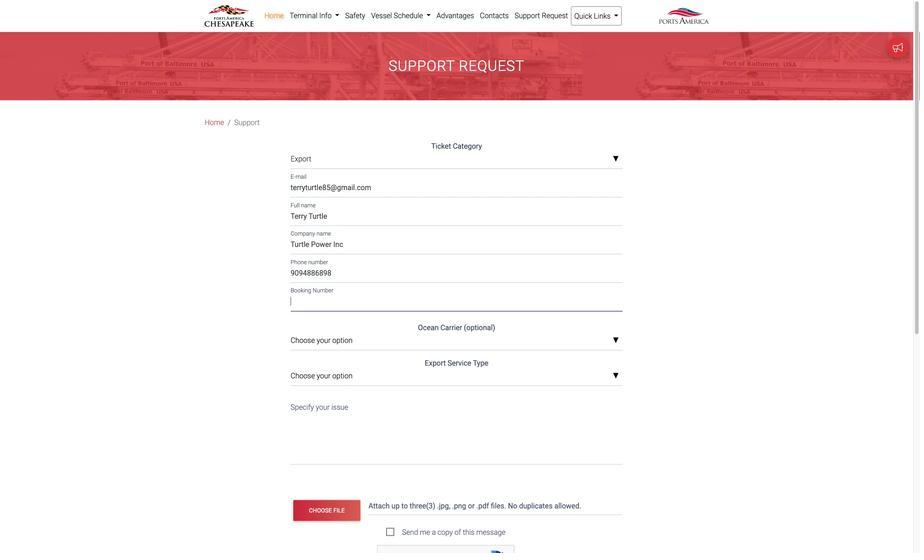 Task type: locate. For each thing, give the bounding box(es) containing it.
quick links link
[[571, 6, 622, 25]]

0 horizontal spatial export
[[291, 155, 312, 163]]

0 horizontal spatial home link
[[205, 117, 224, 128]]

1 vertical spatial choose your option
[[291, 372, 353, 380]]

request
[[542, 11, 568, 20], [459, 57, 525, 75]]

E-mail email field
[[291, 180, 623, 198]]

0 horizontal spatial request
[[459, 57, 525, 75]]

0 horizontal spatial name
[[301, 202, 316, 209]]

support
[[515, 11, 540, 20], [389, 57, 455, 75], [234, 118, 260, 127]]

ocean carrier (optional)
[[418, 324, 496, 332]]

1 vertical spatial your
[[317, 372, 331, 380]]

▼
[[613, 155, 619, 163], [613, 337, 619, 344], [613, 372, 619, 380]]

this
[[463, 528, 475, 537]]

export
[[291, 155, 312, 163], [425, 359, 446, 368]]

2 choose your option from the top
[[291, 372, 353, 380]]

type
[[473, 359, 489, 368]]

choose your option
[[291, 336, 353, 345], [291, 372, 353, 380]]

2 vertical spatial support
[[234, 118, 260, 127]]

0 horizontal spatial home
[[205, 118, 224, 127]]

copy
[[438, 528, 453, 537]]

file
[[334, 507, 345, 514]]

1 horizontal spatial export
[[425, 359, 446, 368]]

2 vertical spatial choose
[[309, 507, 332, 514]]

1 vertical spatial request
[[459, 57, 525, 75]]

advantages
[[437, 11, 474, 20]]

export for export
[[291, 155, 312, 163]]

your
[[317, 336, 331, 345], [317, 372, 331, 380], [316, 403, 330, 412]]

1 vertical spatial support
[[389, 57, 455, 75]]

home link
[[262, 6, 287, 25], [205, 117, 224, 128]]

export left service
[[425, 359, 446, 368]]

0 vertical spatial choose
[[291, 336, 315, 345]]

2 vertical spatial ▼
[[613, 372, 619, 380]]

booking number
[[291, 287, 334, 294]]

0 vertical spatial export
[[291, 155, 312, 163]]

1 vertical spatial choose
[[291, 372, 315, 380]]

name right company on the top of the page
[[317, 230, 331, 237]]

1 ▼ from the top
[[613, 155, 619, 163]]

export up mail
[[291, 155, 312, 163]]

0 vertical spatial home link
[[262, 6, 287, 25]]

1 vertical spatial ▼
[[613, 337, 619, 344]]

0 vertical spatial choose your option
[[291, 336, 353, 345]]

1 horizontal spatial request
[[542, 11, 568, 20]]

e-mail
[[291, 173, 307, 180]]

safety link
[[343, 6, 368, 25]]

name
[[301, 202, 316, 209], [317, 230, 331, 237]]

home
[[265, 11, 284, 20], [205, 118, 224, 127]]

quick links
[[575, 12, 613, 20]]

1 vertical spatial home
[[205, 118, 224, 127]]

1 vertical spatial home link
[[205, 117, 224, 128]]

phone
[[291, 259, 307, 266]]

booking
[[291, 287, 312, 294]]

contacts
[[480, 11, 509, 20]]

info
[[319, 11, 332, 20]]

3 ▼ from the top
[[613, 372, 619, 380]]

0 vertical spatial request
[[542, 11, 568, 20]]

specify your issue
[[291, 403, 348, 412]]

0 vertical spatial name
[[301, 202, 316, 209]]

choose
[[291, 336, 315, 345], [291, 372, 315, 380], [309, 507, 332, 514]]

0 vertical spatial support
[[515, 11, 540, 20]]

Booking Number text field
[[291, 294, 623, 311]]

option
[[333, 336, 353, 345], [333, 372, 353, 380]]

0 vertical spatial home
[[265, 11, 284, 20]]

Specify your issue text field
[[291, 397, 623, 465]]

name right full at the left top of the page
[[301, 202, 316, 209]]

specify
[[291, 403, 314, 412]]

full
[[291, 202, 300, 209]]

terminal
[[290, 11, 318, 20]]

company name
[[291, 230, 331, 237]]

1 vertical spatial name
[[317, 230, 331, 237]]

vessel schedule link
[[368, 6, 434, 25]]

safety
[[345, 11, 366, 20]]

0 vertical spatial support request
[[515, 11, 568, 20]]

advantages link
[[434, 6, 477, 25]]

2 horizontal spatial support
[[515, 11, 540, 20]]

1 vertical spatial export
[[425, 359, 446, 368]]

export service type
[[425, 359, 489, 368]]

quick
[[575, 12, 593, 20]]

0 vertical spatial option
[[333, 336, 353, 345]]

1 horizontal spatial home
[[265, 11, 284, 20]]

support request
[[515, 11, 568, 20], [389, 57, 525, 75]]

1 vertical spatial option
[[333, 372, 353, 380]]

0 vertical spatial ▼
[[613, 155, 619, 163]]

1 horizontal spatial name
[[317, 230, 331, 237]]



Task type: vqa. For each thing, say whether or not it's contained in the screenshot.
2nd Availability from the left
no



Task type: describe. For each thing, give the bounding box(es) containing it.
send
[[402, 528, 418, 537]]

2 ▼ from the top
[[613, 337, 619, 344]]

name for full name
[[301, 202, 316, 209]]

name for company name
[[317, 230, 331, 237]]

home for the leftmost home link
[[205, 118, 224, 127]]

vessel schedule
[[371, 11, 425, 20]]

1 choose your option from the top
[[291, 336, 353, 345]]

Full name text field
[[291, 208, 623, 226]]

a
[[432, 528, 436, 537]]

Attach up to three(3) .jpg, .png or .pdf files. No duplicates allowed. text field
[[368, 498, 625, 515]]

category
[[453, 142, 482, 151]]

issue
[[332, 403, 348, 412]]

e-
[[291, 173, 296, 180]]

0 horizontal spatial support
[[234, 118, 260, 127]]

choose file
[[309, 507, 345, 514]]

number
[[308, 259, 328, 266]]

full name
[[291, 202, 316, 209]]

message
[[477, 528, 506, 537]]

1 option from the top
[[333, 336, 353, 345]]

ticket category
[[432, 142, 482, 151]]

1 vertical spatial support request
[[389, 57, 525, 75]]

ocean
[[418, 324, 439, 332]]

vessel
[[371, 11, 392, 20]]

Company name text field
[[291, 237, 623, 254]]

ticket
[[432, 142, 451, 151]]

send me a copy of this message
[[402, 528, 506, 537]]

schedule
[[394, 11, 423, 20]]

0 vertical spatial your
[[317, 336, 331, 345]]

phone number
[[291, 259, 328, 266]]

(optional)
[[464, 324, 496, 332]]

support inside support request link
[[515, 11, 540, 20]]

support request link
[[512, 6, 571, 25]]

Phone number text field
[[291, 265, 623, 283]]

me
[[420, 528, 430, 537]]

service
[[448, 359, 472, 368]]

1 horizontal spatial home link
[[262, 6, 287, 25]]

company
[[291, 230, 315, 237]]

1 horizontal spatial support
[[389, 57, 455, 75]]

mail
[[296, 173, 307, 180]]

terminal info link
[[287, 6, 343, 25]]

home for the right home link
[[265, 11, 284, 20]]

of
[[455, 528, 461, 537]]

terminal info
[[290, 11, 334, 20]]

2 option from the top
[[333, 372, 353, 380]]

number
[[313, 287, 334, 294]]

contacts link
[[477, 6, 512, 25]]

links
[[594, 12, 611, 20]]

carrier
[[441, 324, 462, 332]]

2 vertical spatial your
[[316, 403, 330, 412]]

export for export service type
[[425, 359, 446, 368]]

support request inside support request link
[[515, 11, 568, 20]]



